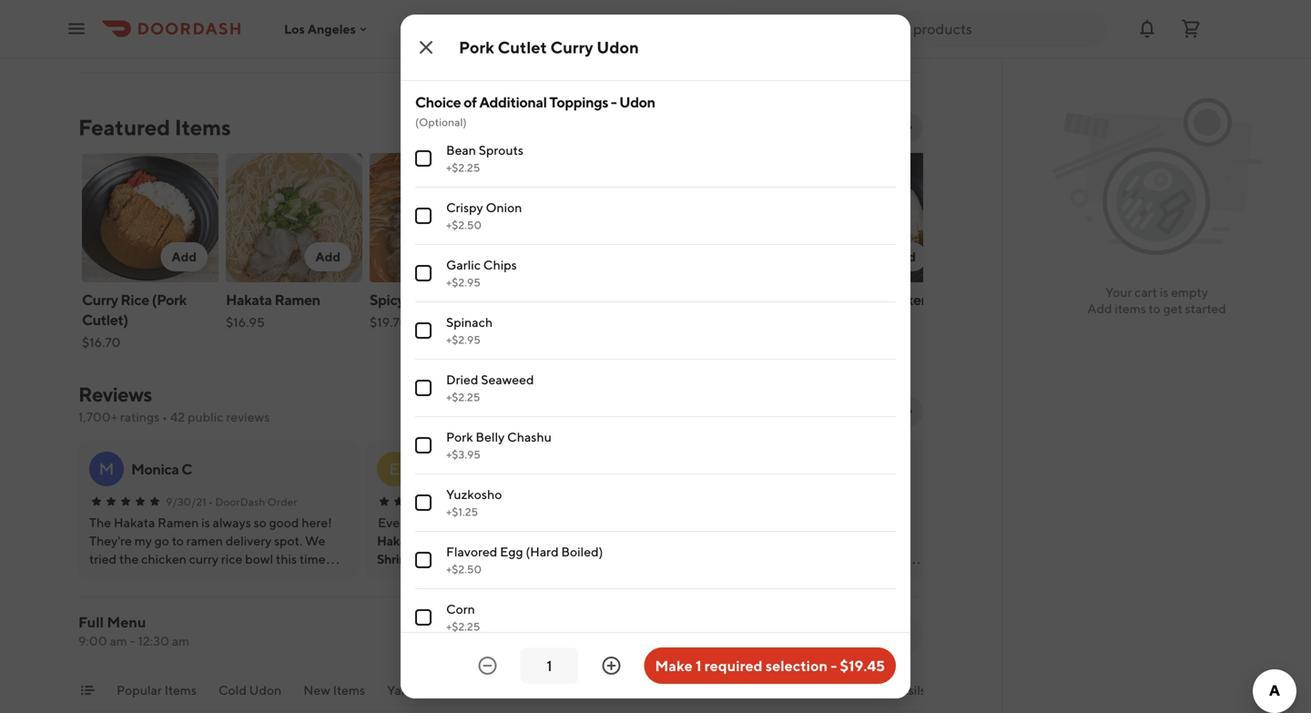 Task type: vqa. For each thing, say whether or not it's contained in the screenshot.


Task type: describe. For each thing, give the bounding box(es) containing it.
1,700+
[[78, 409, 118, 424]]

hakata ramen image
[[226, 153, 363, 282]]

satsuma ramen
[[658, 291, 761, 308]]

+$2.25 for dried
[[446, 391, 480, 404]]

items
[[1115, 301, 1147, 316]]

new
[[304, 683, 330, 698]]

popular
[[117, 683, 162, 698]]

pork inside pork cutlet curry udon
[[514, 291, 544, 308]]

choice of additional toppings - udon group
[[415, 92, 896, 713]]

ratings
[[120, 409, 160, 424]]

additional
[[479, 93, 547, 111]]

flavored
[[446, 544, 498, 559]]

rice button
[[523, 681, 549, 710]]

curry inside curry rice (pork cutlet) $16.70
[[82, 291, 118, 308]]

monica c
[[131, 460, 192, 478]]

• inside reviews 1,700+ ratings • 42 public reviews
[[162, 409, 168, 424]]

spicy
[[370, 291, 405, 308]]

1
[[696, 657, 702, 674]]

toppings button
[[624, 681, 677, 710]]

and inside hakata ramen shrimp and pork wonton
[[420, 552, 441, 567]]

ramen for satsuma ramen
[[716, 291, 761, 308]]

monica
[[131, 460, 179, 478]]

corn
[[446, 602, 475, 617]]

2 am from the left
[[172, 633, 190, 649]]

started
[[1186, 301, 1227, 316]]

popular items button
[[117, 681, 197, 710]]

add button for rice
[[161, 242, 208, 271]]

toppings inside choice of additional toppings - udon (optional)
[[550, 93, 609, 111]]

0 horizontal spatial a
[[676, 459, 688, 479]]

choice of additional toppings - udon (optional)
[[415, 93, 656, 128]]

garlic
[[446, 257, 481, 272]]

required
[[705, 657, 763, 674]]

items for featured items
[[175, 114, 231, 140]]

cold
[[219, 683, 247, 698]]

cutlet for pork cutlet curry udon button at the left of the page
[[546, 291, 588, 308]]

pork cutlet curry udon for pork cutlet curry udon "dialog"
[[459, 37, 639, 57]]

sides
[[571, 683, 602, 698]]

egg
[[500, 544, 523, 559]]

previous image
[[865, 404, 880, 419]]

spicy hakata ramen $19.70
[[370, 291, 502, 330]]

chips
[[483, 257, 517, 272]]

crispy
[[446, 200, 483, 215]]

lv
[[446, 25, 460, 40]]

garlic chips +$2.95
[[446, 257, 517, 289]]

satsuma
[[658, 291, 713, 308]]

onion
[[486, 200, 522, 215]]

dried
[[446, 372, 479, 387]]

hakata ramen button
[[377, 532, 460, 550]]

add inside button
[[758, 404, 783, 419]]

- for 12:30
[[130, 633, 135, 649]]

bean
[[446, 143, 476, 158]]

42
[[170, 409, 185, 424]]

udon inside cold udon button
[[249, 683, 282, 698]]

doordash for m
[[215, 495, 265, 508]]

hakata for hakata ramen shrimp and pork wonton
[[377, 533, 417, 548]]

1 horizontal spatial a
[[766, 460, 776, 478]]

c
[[182, 460, 192, 478]]

$16.95
[[226, 315, 265, 330]]

pork cutlet curry udon for pork cutlet curry udon button at the left of the page
[[514, 291, 626, 328]]

+$2.95 inside garlic chips +$2.95
[[446, 276, 481, 289]]

noodles button
[[453, 681, 502, 710]]

boiled)
[[561, 544, 603, 559]]

yakitori
[[387, 683, 431, 698]]

review
[[785, 404, 829, 419]]

satsuma ramen button
[[654, 149, 798, 342]]

is
[[1160, 285, 1169, 300]]

• doordash order for m
[[208, 495, 297, 508]]

yuzkosho +$1.25
[[446, 487, 502, 518]]

curry rice (chicken karaage)
[[802, 291, 930, 328]]

curry rice (chicken karaage) image
[[802, 153, 938, 282]]

pork cutlet curry udon button
[[510, 149, 654, 363]]

1 am from the left
[[110, 633, 127, 649]]

make
[[655, 657, 693, 674]]

your cart is empty add items to get started
[[1088, 285, 1227, 316]]

cutlet)
[[82, 311, 128, 328]]

order for m
[[267, 495, 297, 508]]

cart
[[1135, 285, 1158, 300]]

order for e
[[552, 495, 582, 508]]

make 1 required selection - $19.45
[[655, 657, 885, 674]]

erika
[[419, 460, 452, 478]]

add for spicy hakata ramen
[[459, 249, 485, 264]]

hakata ramen $16.95
[[226, 291, 320, 330]]

• doordash order for e
[[493, 495, 582, 508]]

• for e
[[493, 495, 497, 508]]

add review button
[[747, 397, 840, 426]]

condiments and utensils
[[781, 683, 926, 698]]

full menu 9:00 am - 12:30 am
[[78, 613, 190, 649]]

angeles
[[308, 21, 356, 36]]

(pork
[[152, 291, 187, 308]]

12:30
[[138, 633, 169, 649]]

1 horizontal spatial rice
[[523, 683, 549, 698]]

$19.70
[[370, 315, 408, 330]]

make 1 required selection - $19.45 button
[[644, 648, 896, 684]]

items for popular items
[[164, 683, 197, 698]]

to
[[1149, 301, 1161, 316]]

ramen for hakata ramen $16.95
[[275, 291, 320, 308]]

wonton
[[472, 552, 518, 567]]

p
[[454, 460, 464, 478]]

+$2.25 for bean
[[446, 161, 480, 174]]

angelica a
[[707, 460, 776, 478]]

menu
[[107, 613, 146, 631]]

empty
[[1172, 285, 1209, 300]]

e
[[389, 459, 400, 479]]

choice
[[415, 93, 461, 111]]

los angeles button
[[284, 21, 371, 36]]

angelica
[[707, 460, 763, 478]]

noodles
[[453, 683, 502, 698]]

pork inside hakata ramen shrimp and pork wonton
[[443, 552, 469, 567]]

shrimp
[[377, 552, 417, 567]]



Task type: locate. For each thing, give the bounding box(es) containing it.
of
[[464, 93, 477, 111]]

0 vertical spatial +$2.25
[[446, 161, 480, 174]]

3 add button from the left
[[449, 242, 495, 271]]

0 vertical spatial and
[[420, 552, 441, 567]]

ramen up spinach
[[456, 291, 502, 308]]

0 horizontal spatial am
[[110, 633, 127, 649]]

featured items
[[78, 114, 231, 140]]

next image
[[902, 404, 916, 419]]

add down the crispy onion +$2.50
[[459, 249, 485, 264]]

add for hakata ramen
[[316, 249, 341, 264]]

$16.70
[[82, 335, 121, 350]]

1 add button from the left
[[161, 242, 208, 271]]

1 vertical spatial pork cutlet curry udon
[[514, 291, 626, 328]]

reviews 1,700+ ratings • 42 public reviews
[[78, 383, 270, 424]]

rice inside curry rice (pork cutlet) $16.70
[[121, 291, 149, 308]]

los angeles
[[284, 21, 356, 36]]

items inside button
[[164, 683, 197, 698]]

ramen inside hakata ramen shrimp and pork wonton
[[420, 533, 460, 548]]

1 order from the left
[[267, 495, 297, 508]]

items inside heading
[[175, 114, 231, 140]]

curry up 'cutlet)'
[[82, 291, 118, 308]]

0 vertical spatial pork cutlet curry udon
[[459, 37, 639, 57]]

beverages
[[699, 683, 760, 698]]

and down $19.45
[[855, 683, 877, 698]]

•
[[162, 409, 168, 424], [208, 495, 213, 508], [493, 495, 497, 508]]

- for udon
[[611, 93, 617, 111]]

Item Search search field
[[661, 626, 909, 646]]

curry left satsuma
[[590, 291, 626, 308]]

add up '(pork'
[[172, 249, 197, 264]]

-
[[611, 93, 617, 111], [130, 633, 135, 649], [831, 657, 837, 674]]

Current quantity is 1 number field
[[531, 656, 568, 676]]

add down your in the right top of the page
[[1088, 301, 1113, 316]]

ramen inside button
[[716, 291, 761, 308]]

2 +$2.50 from the top
[[446, 563, 482, 576]]

add up hakata ramen $16.95
[[316, 249, 341, 264]]

dried seaweed +$2.25
[[446, 372, 534, 404]]

1 • doordash order from the left
[[208, 495, 297, 508]]

rice inside curry rice (chicken karaage)
[[840, 291, 869, 308]]

2 vertical spatial +$2.25
[[446, 620, 480, 633]]

am right the 12:30
[[172, 633, 190, 649]]

curry rice (pork cutlet) $16.70
[[82, 291, 187, 350]]

0 horizontal spatial rice
[[121, 291, 149, 308]]

0 horizontal spatial doordash
[[215, 495, 265, 508]]

9/11/23
[[454, 495, 491, 508]]

pork left wonton
[[443, 552, 469, 567]]

belly
[[476, 429, 505, 444]]

erika p
[[419, 460, 464, 478]]

9/30/21
[[166, 495, 207, 508]]

0 vertical spatial toppings
[[550, 93, 609, 111]]

- for $19.45
[[831, 657, 837, 674]]

corn +$2.25
[[446, 602, 480, 633]]

cutlet right 10
[[498, 37, 547, 57]]

flavored egg (hard boiled) +$2.50
[[446, 544, 603, 576]]

0 horizontal spatial toppings
[[550, 93, 609, 111]]

doordash up "egg"
[[500, 495, 550, 508]]

rice for cutlet)
[[121, 291, 149, 308]]

0 horizontal spatial -
[[130, 633, 135, 649]]

rice left '(pork'
[[121, 291, 149, 308]]

los
[[284, 21, 305, 36]]

yakitori button
[[387, 681, 431, 710]]

rice down current quantity is 1 number field
[[523, 683, 549, 698]]

1 horizontal spatial doordash
[[500, 495, 550, 508]]

0 vertical spatial -
[[611, 93, 617, 111]]

• left 42
[[162, 409, 168, 424]]

• right 9/30/21
[[208, 495, 213, 508]]

chashu
[[507, 429, 552, 444]]

1 horizontal spatial • doordash order
[[493, 495, 582, 508]]

am
[[110, 633, 127, 649], [172, 633, 190, 649]]

+$2.25 inside dried seaweed +$2.25
[[446, 391, 480, 404]]

1 horizontal spatial order
[[552, 495, 582, 508]]

1 +$2.50 from the top
[[446, 219, 482, 231]]

sides button
[[571, 681, 602, 710]]

1 +$2.95 from the top
[[446, 276, 481, 289]]

ramen inside hakata ramen $16.95
[[275, 291, 320, 308]]

udon
[[597, 37, 639, 57], [620, 93, 656, 111], [514, 311, 550, 328], [249, 683, 282, 698]]

2 order from the left
[[552, 495, 582, 508]]

doordash for e
[[500, 495, 550, 508]]

spicy hakata ramen image
[[370, 153, 506, 282]]

1 vertical spatial toppings
[[624, 683, 677, 698]]

condiments
[[781, 683, 853, 698]]

next button of carousel image
[[902, 120, 916, 135]]

new items button
[[304, 681, 365, 710]]

spinach +$2.95
[[446, 315, 493, 346]]

+$2.50 inside the crispy onion +$2.50
[[446, 219, 482, 231]]

curry rice (pork cutlet) image
[[82, 153, 219, 282]]

hakata inside hakata ramen $16.95
[[226, 291, 272, 308]]

featured items heading
[[78, 113, 231, 142]]

cold udon button
[[219, 681, 282, 710]]

1 horizontal spatial and
[[855, 683, 877, 698]]

0 vertical spatial +$2.95
[[446, 276, 481, 289]]

add button up hakata ramen $16.95
[[305, 242, 352, 271]]

hakata up the "shrimp"
[[377, 533, 417, 548]]

2 • doordash order from the left
[[493, 495, 582, 508]]

cutlet inside "dialog"
[[498, 37, 547, 57]]

udon inside pork cutlet curry udon
[[514, 311, 550, 328]]

items
[[175, 114, 231, 140], [164, 683, 197, 698], [333, 683, 365, 698]]

decrease quantity by 1 image
[[477, 655, 499, 677]]

add left review
[[758, 404, 783, 419]]

rice for karaage)
[[840, 291, 869, 308]]

2 doordash from the left
[[500, 495, 550, 508]]

add button up (chicken
[[880, 242, 927, 271]]

(optional)
[[415, 116, 467, 128]]

1 vertical spatial and
[[855, 683, 877, 698]]

shrimp and pork wonton button
[[377, 550, 518, 568]]

hakata
[[226, 291, 272, 308], [407, 291, 453, 308], [377, 533, 417, 548]]

0 vertical spatial cutlet
[[498, 37, 547, 57]]

+$2.50 down flavored
[[446, 563, 482, 576]]

hakata inside hakata ramen shrimp and pork wonton
[[377, 533, 417, 548]]

add
[[172, 249, 197, 264], [316, 249, 341, 264], [459, 249, 485, 264], [891, 249, 916, 264], [1088, 301, 1113, 316], [758, 404, 783, 419]]

1 vertical spatial -
[[130, 633, 135, 649]]

cutlet inside button
[[546, 291, 588, 308]]

$19.45
[[840, 657, 885, 674]]

items inside button
[[333, 683, 365, 698]]

a
[[676, 459, 688, 479], [766, 460, 776, 478]]

1 horizontal spatial toppings
[[624, 683, 677, 698]]

- inside the full menu 9:00 am - 12:30 am
[[130, 633, 135, 649]]

(chicken
[[871, 291, 930, 308]]

m
[[99, 459, 114, 479]]

ramen inside spicy hakata ramen $19.70
[[456, 291, 502, 308]]

1 vertical spatial +$2.25
[[446, 391, 480, 404]]

increase quantity by 1 image
[[601, 655, 623, 677]]

selection
[[766, 657, 828, 674]]

condiments and utensils button
[[781, 681, 926, 710]]

• doordash order
[[208, 495, 297, 508], [493, 495, 582, 508]]

curry up karaage)
[[802, 291, 838, 308]]

reviews
[[226, 409, 270, 424]]

cutlet for pork cutlet curry udon "dialog"
[[498, 37, 547, 57]]

- inside button
[[831, 657, 837, 674]]

hakata up $16.95
[[226, 291, 272, 308]]

ramen right satsuma
[[716, 291, 761, 308]]

pork cutlet curry udon dialog
[[401, 0, 911, 713]]

items for new items
[[333, 683, 365, 698]]

• for m
[[208, 495, 213, 508]]

1 doordash from the left
[[215, 495, 265, 508]]

2 horizontal spatial rice
[[840, 291, 869, 308]]

pork cutlet curry udon up choice of additional toppings - udon (optional)
[[459, 37, 639, 57]]

0 horizontal spatial order
[[267, 495, 297, 508]]

None checkbox
[[415, 150, 432, 167], [415, 208, 432, 224], [415, 265, 432, 281], [415, 322, 432, 339], [415, 380, 432, 396], [415, 495, 432, 511], [415, 609, 432, 626], [415, 150, 432, 167], [415, 208, 432, 224], [415, 265, 432, 281], [415, 322, 432, 339], [415, 380, 432, 396], [415, 495, 432, 511], [415, 609, 432, 626]]

am down menu
[[110, 633, 127, 649]]

add button for ramen
[[305, 242, 352, 271]]

add up (chicken
[[891, 249, 916, 264]]

rice up karaage)
[[840, 291, 869, 308]]

2 vertical spatial -
[[831, 657, 837, 674]]

2 horizontal spatial •
[[493, 495, 497, 508]]

None checkbox
[[415, 33, 432, 49], [415, 437, 432, 454], [415, 552, 432, 568], [415, 33, 432, 49], [415, 437, 432, 454], [415, 552, 432, 568]]

0 items, open order cart image
[[1180, 18, 1202, 40]]

toppings down make
[[624, 683, 677, 698]]

spinach
[[446, 315, 493, 330]]

9:00
[[78, 633, 107, 649]]

0 horizontal spatial and
[[420, 552, 441, 567]]

close pork cutlet curry udon image
[[415, 36, 437, 58]]

order
[[267, 495, 297, 508], [552, 495, 582, 508]]

lv 10 +$1.50
[[446, 25, 480, 56]]

pork belly chashu +$3.95
[[446, 429, 552, 461]]

hakata ramen shrimp and pork wonton
[[377, 533, 518, 567]]

pork up +$3.95
[[446, 429, 473, 444]]

udon inside choice of additional toppings - udon (optional)
[[620, 93, 656, 111]]

pork cutlet curry udon inside button
[[514, 291, 626, 328]]

+$2.50 down crispy
[[446, 219, 482, 231]]

curry inside "dialog"
[[551, 37, 594, 57]]

items right popular
[[164, 683, 197, 698]]

• doordash order up (hard
[[493, 495, 582, 508]]

+$2.25 down the corn
[[446, 620, 480, 633]]

• right "9/11/23" on the bottom left of the page
[[493, 495, 497, 508]]

0 vertical spatial +$2.50
[[446, 219, 482, 231]]

items right new
[[333, 683, 365, 698]]

open menu image
[[66, 18, 87, 40]]

1 horizontal spatial am
[[172, 633, 190, 649]]

pork down chips in the top of the page
[[514, 291, 544, 308]]

crispy onion +$2.50
[[446, 200, 522, 231]]

add button up '(pork'
[[161, 242, 208, 271]]

pork cutlet curry udon inside "dialog"
[[459, 37, 639, 57]]

1 vertical spatial cutlet
[[546, 291, 588, 308]]

doordash
[[215, 495, 265, 508], [500, 495, 550, 508]]

a right angelica at the bottom
[[766, 460, 776, 478]]

beverages button
[[699, 681, 760, 710]]

4 add button from the left
[[880, 242, 927, 271]]

- inside choice of additional toppings - udon (optional)
[[611, 93, 617, 111]]

yuzkosho
[[446, 487, 502, 502]]

reviews
[[78, 383, 152, 406]]

popular items
[[117, 683, 197, 698]]

items right featured at the left top of page
[[175, 114, 231, 140]]

ramen for hakata ramen shrimp and pork wonton
[[420, 533, 460, 548]]

0 horizontal spatial •
[[162, 409, 168, 424]]

add inside your cart is empty add items to get started
[[1088, 301, 1113, 316]]

utensils
[[880, 683, 926, 698]]

sprouts
[[479, 143, 524, 158]]

hakata for hakata ramen $16.95
[[226, 291, 272, 308]]

pork cutlet curry udon down chips in the top of the page
[[514, 291, 626, 328]]

+$1.50
[[446, 44, 480, 56]]

add button for hakata
[[449, 242, 495, 271]]

+$2.25 down the bean
[[446, 161, 480, 174]]

pork cutlet curry udon image
[[514, 153, 650, 282]]

• doordash order right 9/30/21
[[208, 495, 297, 508]]

pork inside pork belly chashu +$3.95
[[446, 429, 473, 444]]

ramen down hakata ramen image
[[275, 291, 320, 308]]

doordash right 9/30/21
[[215, 495, 265, 508]]

1 vertical spatial +$2.50
[[446, 563, 482, 576]]

curry up choice of additional toppings - udon (optional)
[[551, 37, 594, 57]]

1 horizontal spatial -
[[611, 93, 617, 111]]

featured
[[78, 114, 170, 140]]

karaage)
[[802, 311, 860, 328]]

2 add button from the left
[[305, 242, 352, 271]]

+$2.25 down "dried"
[[446, 391, 480, 404]]

satsuma ramen image
[[658, 153, 794, 282]]

10
[[462, 25, 476, 40]]

2 +$2.25 from the top
[[446, 391, 480, 404]]

+$2.95 down garlic
[[446, 276, 481, 289]]

add button down the crispy onion +$2.50
[[449, 242, 495, 271]]

full
[[78, 613, 104, 631]]

add for curry rice (chicken karaage)
[[891, 249, 916, 264]]

(hard
[[526, 544, 559, 559]]

hakata inside spicy hakata ramen $19.70
[[407, 291, 453, 308]]

+$2.25 inside 'bean sprouts +$2.25'
[[446, 161, 480, 174]]

1 vertical spatial +$2.95
[[446, 333, 481, 346]]

ramen up shrimp and pork wonton button
[[420, 533, 460, 548]]

hakata right spicy
[[407, 291, 453, 308]]

2 horizontal spatial -
[[831, 657, 837, 674]]

bean sprouts +$2.25
[[446, 143, 524, 174]]

curry inside curry rice (chicken karaage)
[[802, 291, 838, 308]]

add for curry rice (pork cutlet)
[[172, 249, 197, 264]]

curry inside button
[[590, 291, 626, 308]]

1 +$2.25 from the top
[[446, 161, 480, 174]]

0 horizontal spatial • doordash order
[[208, 495, 297, 508]]

+$2.95 inside "spinach +$2.95"
[[446, 333, 481, 346]]

seaweed
[[481, 372, 534, 387]]

+$2.50 inside flavored egg (hard boiled) +$2.50
[[446, 563, 482, 576]]

public
[[188, 409, 224, 424]]

a left angelica at the bottom
[[676, 459, 688, 479]]

toppings right additional
[[550, 93, 609, 111]]

cutlet down pork cutlet curry udon image
[[546, 291, 588, 308]]

notification bell image
[[1137, 18, 1159, 40]]

2 +$2.95 from the top
[[446, 333, 481, 346]]

1 horizontal spatial •
[[208, 495, 213, 508]]

3 +$2.25 from the top
[[446, 620, 480, 633]]

+$2.50
[[446, 219, 482, 231], [446, 563, 482, 576]]

and inside button
[[855, 683, 877, 698]]

pork right close pork cutlet curry udon icon
[[459, 37, 495, 57]]

+$2.95 down spinach
[[446, 333, 481, 346]]

and down hakata ramen button
[[420, 552, 441, 567]]



